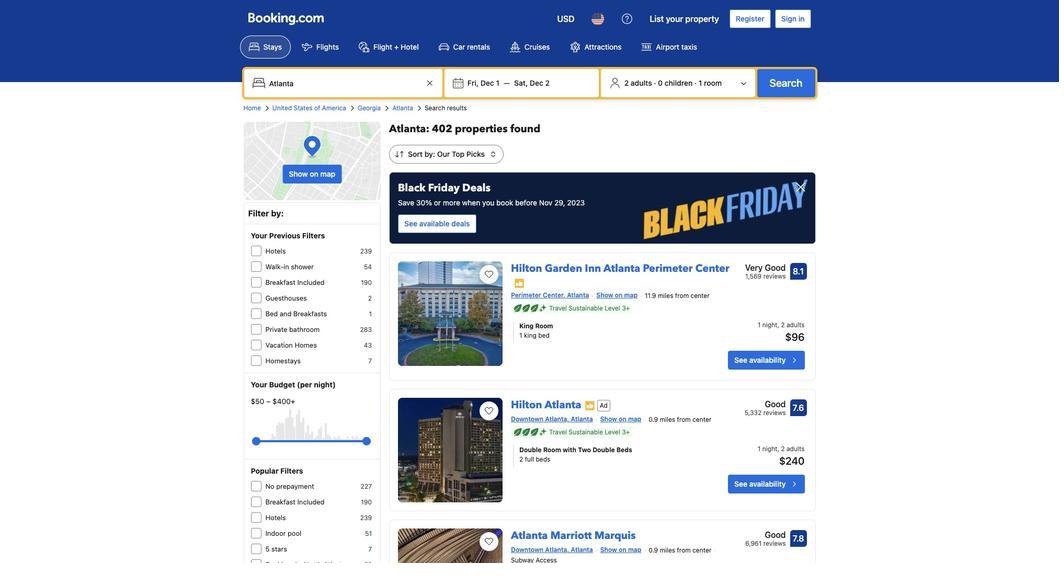 Task type: locate. For each thing, give the bounding box(es) containing it.
atlanta: 402 properties found
[[389, 122, 541, 136]]

1 0.9 from the top
[[649, 416, 658, 424]]

included down shower
[[298, 278, 325, 287]]

2 breakfast from the top
[[266, 498, 296, 507]]

attractions
[[585, 42, 622, 51]]

atlanta right inn
[[604, 262, 641, 276]]

1 see availability from the top
[[735, 356, 786, 365]]

atlanta left ad
[[545, 398, 582, 413]]

0 vertical spatial downtown atlanta, atlanta
[[511, 416, 593, 424]]

in left shower
[[284, 263, 289, 271]]

2 level from the top
[[605, 429, 621, 437]]

in right 'sign'
[[799, 14, 805, 23]]

reviews for 7.8
[[764, 540, 786, 548]]

reviews inside very good 1,569 reviews
[[764, 273, 786, 281]]

level up double room with two double beds link
[[605, 429, 621, 437]]

sustainable up two
[[569, 429, 603, 437]]

0 vertical spatial good element
[[745, 398, 786, 411]]

see availability
[[735, 356, 786, 365], [735, 480, 786, 489]]

2 your from the top
[[251, 381, 267, 389]]

travel
[[550, 305, 567, 313], [550, 429, 567, 437]]

2 hilton from the top
[[511, 398, 543, 413]]

1 7 from the top
[[369, 357, 372, 365]]

2 adults · 0 children · 1 room
[[625, 79, 722, 87]]

0 vertical spatial center
[[691, 292, 710, 300]]

see for hilton atlanta
[[735, 480, 748, 489]]

0 vertical spatial search
[[770, 77, 803, 89]]

1 travel sustainable level 3+ from the top
[[550, 305, 630, 313]]

1 horizontal spatial search
[[770, 77, 803, 89]]

1 vertical spatial travel sustainable level 3+
[[550, 429, 630, 437]]

1 vertical spatial night
[[763, 445, 778, 453]]

show
[[289, 170, 308, 178], [597, 292, 614, 300], [601, 416, 618, 424], [601, 547, 618, 554]]

1 vertical spatial hotels
[[266, 514, 286, 522]]

good element left scored 7.8 element
[[746, 529, 786, 542]]

perimeter left center,
[[511, 292, 542, 300]]

1 night from the top
[[763, 321, 778, 329]]

1 horizontal spatial in
[[799, 14, 805, 23]]

1 see availability link from the top
[[729, 351, 805, 370]]

7.6
[[793, 404, 805, 413]]

2 7 from the top
[[369, 546, 372, 554]]

1 vertical spatial sustainable
[[569, 429, 603, 437]]

see for hilton garden inn atlanta perimeter center
[[735, 356, 748, 365]]

reviews right 5,332
[[764, 409, 786, 417]]

1 inside dropdown button
[[699, 79, 703, 87]]

reviews inside good 5,332 reviews
[[764, 409, 786, 417]]

night inside 1 night , 2 adults $240
[[763, 445, 778, 453]]

night for hilton atlanta
[[763, 445, 778, 453]]

included down prepayment
[[298, 498, 325, 507]]

1 vertical spatial level
[[605, 429, 621, 437]]

0 vertical spatial availability
[[750, 356, 786, 365]]

7 down 43
[[369, 357, 372, 365]]

before
[[516, 198, 538, 207]]

0 vertical spatial ,
[[778, 321, 780, 329]]

stays link
[[240, 36, 291, 59]]

1 vertical spatial in
[[284, 263, 289, 271]]

1 vertical spatial see
[[735, 356, 748, 365]]

reviews inside good 6,961 reviews
[[764, 540, 786, 548]]

1 vertical spatial good element
[[746, 529, 786, 542]]

· right children
[[695, 79, 697, 87]]

1 level from the top
[[605, 305, 621, 313]]

miles for hilton atlanta
[[660, 416, 676, 424]]

dec right fri,
[[481, 79, 494, 87]]

downtown down atlanta marriott marquis
[[511, 547, 544, 554]]

room up bed
[[536, 322, 554, 330]]

sustainable for garden
[[569, 305, 603, 313]]

flight + hotel
[[374, 42, 419, 51]]

1 vertical spatial reviews
[[764, 409, 786, 417]]

1 vertical spatial 0.9 miles from center
[[649, 547, 712, 555]]

indoor pool
[[266, 530, 302, 538]]

2 downtown atlanta, atlanta from the top
[[511, 547, 593, 554]]

by: right filter
[[271, 209, 284, 218]]

2 inside the 1 night , 2 adults $96
[[782, 321, 785, 329]]

1 horizontal spatial ·
[[695, 79, 697, 87]]

black
[[398, 181, 426, 195]]

reviews right 6,961
[[764, 540, 786, 548]]

room inside double room with two double beds 2 full beds
[[544, 446, 562, 454]]

1 vertical spatial 190
[[361, 499, 372, 507]]

0 vertical spatial hotels
[[266, 247, 286, 255]]

breakfast down no prepayment
[[266, 498, 296, 507]]

good left scored 7.8 element
[[765, 531, 786, 540]]

show on map for 5,332
[[601, 416, 642, 424]]

good element left the scored 7.6 element
[[745, 398, 786, 411]]

our
[[437, 150, 450, 159]]

1 vertical spatial availability
[[750, 480, 786, 489]]

show for 5,332
[[601, 416, 618, 424]]

0 vertical spatial your
[[251, 231, 267, 240]]

43
[[364, 342, 372, 350]]

room for atlanta
[[544, 446, 562, 454]]

your down filter
[[251, 231, 267, 240]]

2 good from the top
[[765, 400, 786, 409]]

$50 – $400+
[[251, 397, 295, 406]]

1 left king
[[520, 332, 523, 340]]

by: left 'our'
[[425, 150, 436, 159]]

2 inside double room with two double beds 2 full beds
[[520, 456, 524, 464]]

cruises
[[525, 42, 550, 51]]

0 vertical spatial 0.9 miles from center
[[649, 416, 712, 424]]

1 vertical spatial ,
[[778, 445, 780, 453]]

group
[[256, 433, 367, 450]]

adults for atlanta
[[787, 445, 805, 453]]

0.9 for 7.8
[[649, 547, 658, 555]]

your budget (per night)
[[251, 381, 336, 389]]

0 vertical spatial breakfast included
[[266, 278, 325, 287]]

adults up $96
[[787, 321, 805, 329]]

availability down 1 night , 2 adults $240
[[750, 480, 786, 489]]

0 horizontal spatial dec
[[481, 79, 494, 87]]

1 vertical spatial search
[[425, 104, 446, 112]]

show for good
[[597, 292, 614, 300]]

hotel
[[401, 42, 419, 51]]

1 travel from the top
[[550, 305, 567, 313]]

when
[[462, 198, 481, 207]]

0 vertical spatial good
[[765, 263, 786, 273]]

reviews right 1,569
[[764, 273, 786, 281]]

breakfast included down prepayment
[[266, 498, 325, 507]]

1 vertical spatial included
[[298, 498, 325, 507]]

good element
[[745, 398, 786, 411], [746, 529, 786, 542]]

1 vertical spatial breakfast
[[266, 498, 296, 507]]

1 vertical spatial by:
[[271, 209, 284, 218]]

0 vertical spatial 3+
[[622, 305, 630, 313]]

0 horizontal spatial search
[[425, 104, 446, 112]]

good right very at the top of the page
[[765, 263, 786, 273]]

0 vertical spatial from
[[676, 292, 689, 300]]

search for search results
[[425, 104, 446, 112]]

miles
[[658, 292, 674, 300], [660, 416, 676, 424], [660, 547, 676, 555]]

2 vertical spatial reviews
[[764, 540, 786, 548]]

atlanta:
[[389, 122, 430, 136]]

hilton atlanta image
[[398, 398, 503, 503]]

show for 6,961
[[601, 547, 618, 554]]

travel down center,
[[550, 305, 567, 313]]

0 vertical spatial downtown
[[511, 416, 544, 424]]

sign in
[[782, 14, 805, 23]]

adults inside the 1 night , 2 adults $96
[[787, 321, 805, 329]]

beds
[[536, 456, 551, 464]]

0 vertical spatial atlanta,
[[546, 416, 570, 424]]

0 vertical spatial room
[[536, 322, 554, 330]]

hilton
[[511, 262, 543, 276], [511, 398, 543, 413]]

see availability down 1 night , 2 adults $240
[[735, 480, 786, 489]]

booking.com image
[[248, 13, 324, 25]]

, inside the 1 night , 2 adults $96
[[778, 321, 780, 329]]

0 vertical spatial 190
[[361, 279, 372, 287]]

stars
[[272, 545, 287, 554]]

search
[[770, 77, 803, 89], [425, 104, 446, 112]]

atlanta marriott marquis link
[[511, 525, 636, 543]]

level up king room link
[[605, 305, 621, 313]]

adults inside dropdown button
[[631, 79, 652, 87]]

hotels up walk-
[[266, 247, 286, 255]]

travel sustainable level 3+
[[550, 305, 630, 313], [550, 429, 630, 437]]

see available deals button
[[398, 215, 477, 233]]

1 up 283
[[369, 310, 372, 318]]

downtown for 7.6
[[511, 416, 544, 424]]

7 down 51
[[369, 546, 372, 554]]

availability
[[750, 356, 786, 365], [750, 480, 786, 489]]

atlanta, down hilton atlanta
[[546, 416, 570, 424]]

travel sustainable level 3+ up two
[[550, 429, 630, 437]]

2 breakfast included from the top
[[266, 498, 325, 507]]

center
[[691, 292, 710, 300], [693, 416, 712, 424], [693, 547, 712, 555]]

1 down 1,569
[[758, 321, 761, 329]]

1 reviews from the top
[[764, 273, 786, 281]]

0 vertical spatial included
[[298, 278, 325, 287]]

0 vertical spatial miles
[[658, 292, 674, 300]]

perimeter up 11.9 miles from center
[[643, 262, 693, 276]]

on for good
[[615, 292, 623, 300]]

1 left room at the top right of the page
[[699, 79, 703, 87]]

car
[[454, 42, 465, 51]]

beds
[[617, 446, 633, 454]]

atlanta left marriott
[[511, 529, 548, 543]]

0 vertical spatial see
[[405, 219, 418, 228]]

1 3+ from the top
[[622, 305, 630, 313]]

miles for hilton garden inn atlanta perimeter center
[[658, 292, 674, 300]]

1 down 5,332
[[758, 445, 761, 453]]

see availability link
[[729, 351, 805, 370], [729, 475, 805, 494]]

0 vertical spatial perimeter
[[643, 262, 693, 276]]

3+ up king room link
[[622, 305, 630, 313]]

room inside king room 1 king bed
[[536, 322, 554, 330]]

nov
[[539, 198, 553, 207]]

190 down 227
[[361, 499, 372, 507]]

property
[[686, 14, 720, 24]]

190 down 54
[[361, 279, 372, 287]]

see availability link for hilton garden inn atlanta perimeter center
[[729, 351, 805, 370]]

0 vertical spatial in
[[799, 14, 805, 23]]

dec right the sat,
[[530, 79, 544, 87]]

1 0.9 miles from center from the top
[[649, 416, 712, 424]]

1 vertical spatial from
[[678, 416, 691, 424]]

2 0.9 miles from center from the top
[[649, 547, 712, 555]]

0 vertical spatial adults
[[631, 79, 652, 87]]

1 vertical spatial 0.9
[[649, 547, 658, 555]]

indoor
[[266, 530, 286, 538]]

· left 0
[[654, 79, 657, 87]]

bed
[[266, 310, 278, 318]]

$50
[[251, 397, 264, 406]]

hotels up indoor
[[266, 514, 286, 522]]

map inside button
[[321, 170, 336, 178]]

1 your from the top
[[251, 231, 267, 240]]

downtown down hilton atlanta
[[511, 416, 544, 424]]

show on map for good
[[597, 292, 638, 300]]

0 vertical spatial travel
[[550, 305, 567, 313]]

2 3+ from the top
[[622, 429, 630, 437]]

0 horizontal spatial double
[[520, 446, 542, 454]]

1 vertical spatial see availability link
[[729, 475, 805, 494]]

on for 5,332
[[619, 416, 627, 424]]

1 vertical spatial atlanta,
[[546, 547, 570, 554]]

0 vertical spatial 7
[[369, 357, 372, 365]]

downtown atlanta, atlanta for 7.6
[[511, 416, 593, 424]]

1 vertical spatial see availability
[[735, 480, 786, 489]]

2 reviews from the top
[[764, 409, 786, 417]]

1 vertical spatial 239
[[360, 514, 372, 522]]

adults for garden
[[787, 321, 805, 329]]

results
[[447, 104, 467, 112]]

1 vertical spatial center
[[693, 416, 712, 424]]

center for hilton atlanta
[[693, 416, 712, 424]]

0 vertical spatial hilton
[[511, 262, 543, 276]]

your up $50
[[251, 381, 267, 389]]

downtown atlanta, atlanta down marriott
[[511, 547, 593, 554]]

2 vertical spatial good
[[765, 531, 786, 540]]

on for 6,961
[[619, 547, 627, 554]]

0 vertical spatial reviews
[[764, 273, 786, 281]]

2 availability from the top
[[750, 480, 786, 489]]

vacation
[[266, 341, 293, 350]]

see availability link down the 1 night , 2 adults $96
[[729, 351, 805, 370]]

2 inside 1 night , 2 adults $240
[[782, 445, 785, 453]]

travel sustainable level 3+ up king room link
[[550, 305, 630, 313]]

2 vertical spatial miles
[[660, 547, 676, 555]]

0 vertical spatial sustainable
[[569, 305, 603, 313]]

2 0.9 from the top
[[649, 547, 658, 555]]

3+ up beds
[[622, 429, 630, 437]]

·
[[654, 79, 657, 87], [695, 79, 697, 87]]

0 horizontal spatial ·
[[654, 79, 657, 87]]

center left 5,332
[[693, 416, 712, 424]]

3 reviews from the top
[[764, 540, 786, 548]]

1 downtown from the top
[[511, 416, 544, 424]]

2 night from the top
[[763, 445, 778, 453]]

homestays
[[266, 357, 301, 365]]

show on map for 6,961
[[601, 547, 642, 554]]

travel up with
[[550, 429, 567, 437]]

breakfast included down walk-in shower
[[266, 278, 325, 287]]

car rentals
[[454, 42, 490, 51]]

your
[[251, 231, 267, 240], [251, 381, 267, 389]]

1 vertical spatial breakfast included
[[266, 498, 325, 507]]

see availability down the 1 night , 2 adults $96
[[735, 356, 786, 365]]

1 breakfast from the top
[[266, 278, 296, 287]]

0 vertical spatial by:
[[425, 150, 436, 159]]

1 , from the top
[[778, 321, 780, 329]]

2 atlanta, from the top
[[546, 547, 570, 554]]

sat,
[[515, 79, 528, 87]]

filters right previous
[[302, 231, 325, 240]]

center left 6,961
[[693, 547, 712, 555]]

+
[[394, 42, 399, 51]]

by: for sort
[[425, 150, 436, 159]]

1 atlanta, from the top
[[546, 416, 570, 424]]

2 downtown from the top
[[511, 547, 544, 554]]

atlanta inside atlanta marriott marquis "link"
[[511, 529, 548, 543]]

1 downtown atlanta, atlanta from the top
[[511, 416, 593, 424]]

1 inside the 1 night , 2 adults $96
[[758, 321, 761, 329]]

double up "full"
[[520, 446, 542, 454]]

center down 'center'
[[691, 292, 710, 300]]

travel for garden
[[550, 305, 567, 313]]

239 up 54
[[360, 248, 372, 255]]

30%
[[417, 198, 432, 207]]

atlanta marriott marquis
[[511, 529, 636, 543]]

prepayment
[[276, 483, 314, 491]]

search inside search button
[[770, 77, 803, 89]]

room up beds
[[544, 446, 562, 454]]

0 vertical spatial level
[[605, 305, 621, 313]]

your for your previous filters
[[251, 231, 267, 240]]

show on map
[[289, 170, 336, 178], [597, 292, 638, 300], [601, 416, 642, 424], [601, 547, 642, 554]]

1 included from the top
[[298, 278, 325, 287]]

downtown atlanta, atlanta down hilton atlanta
[[511, 416, 593, 424]]

adults up the $240
[[787, 445, 805, 453]]

double
[[520, 446, 542, 454], [593, 446, 615, 454]]

you
[[483, 198, 495, 207]]

0 vertical spatial breakfast
[[266, 278, 296, 287]]

2 inside dropdown button
[[625, 79, 629, 87]]

0 vertical spatial see availability link
[[729, 351, 805, 370]]

adults inside 1 night , 2 adults $240
[[787, 445, 805, 453]]

$240
[[780, 455, 805, 467]]

sustainable
[[569, 305, 603, 313], [569, 429, 603, 437]]

see availability link down 1 night , 2 adults $240
[[729, 475, 805, 494]]

map for 5,332
[[629, 416, 642, 424]]

2 vertical spatial see
[[735, 480, 748, 489]]

1 vertical spatial downtown
[[511, 547, 544, 554]]

0 vertical spatial 0.9
[[649, 416, 658, 424]]

1 vertical spatial downtown atlanta, atlanta
[[511, 547, 593, 554]]

night inside the 1 night , 2 adults $96
[[763, 321, 778, 329]]

29,
[[555, 198, 566, 207]]

1 good from the top
[[765, 263, 786, 273]]

list your property
[[650, 14, 720, 24]]

–
[[266, 397, 271, 406]]

travel for atlanta
[[550, 429, 567, 437]]

0 horizontal spatial in
[[284, 263, 289, 271]]

1 horizontal spatial by:
[[425, 150, 436, 159]]

atlanta, for 7.6
[[546, 416, 570, 424]]

0 vertical spatial travel sustainable level 3+
[[550, 305, 630, 313]]

190
[[361, 279, 372, 287], [361, 499, 372, 507]]

availability down the 1 night , 2 adults $96
[[750, 356, 786, 365]]

1 hilton from the top
[[511, 262, 543, 276]]

this property is part of our preferred partner program. it's committed to providing excellent service and good value. it'll pay us a higher commission if you make a booking. image
[[515, 279, 525, 289], [515, 279, 525, 289]]

1 vertical spatial good
[[765, 400, 786, 409]]

breakfasts
[[294, 310, 327, 318]]

, inside 1 night , 2 adults $240
[[778, 445, 780, 453]]

atlanta right center,
[[567, 292, 590, 300]]

sort
[[408, 150, 423, 159]]

airport
[[657, 42, 680, 51]]

1 availability from the top
[[750, 356, 786, 365]]

2 sustainable from the top
[[569, 429, 603, 437]]

1 horizontal spatial dec
[[530, 79, 544, 87]]

breakfast included
[[266, 278, 325, 287], [266, 498, 325, 507]]

united
[[273, 104, 292, 112]]

walk-
[[266, 263, 284, 271]]

flights
[[317, 42, 339, 51]]

1 vertical spatial room
[[544, 446, 562, 454]]

breakfast up guesthouses
[[266, 278, 296, 287]]

list
[[650, 14, 664, 24]]

sign in link
[[776, 9, 812, 28]]

1 horizontal spatial double
[[593, 446, 615, 454]]

0 horizontal spatial by:
[[271, 209, 284, 218]]

from for hilton atlanta
[[678, 416, 691, 424]]

see inside button
[[405, 219, 418, 228]]

2 , from the top
[[778, 445, 780, 453]]

good left "7.6"
[[765, 400, 786, 409]]

atlanta, down marriott
[[546, 547, 570, 554]]

night
[[763, 321, 778, 329], [763, 445, 778, 453]]

properties
[[455, 122, 508, 136]]

1 vertical spatial perimeter
[[511, 292, 542, 300]]

0 vertical spatial 239
[[360, 248, 372, 255]]

2 see availability from the top
[[735, 480, 786, 489]]

deals
[[463, 181, 491, 195]]

1 vertical spatial miles
[[660, 416, 676, 424]]

1 vertical spatial 7
[[369, 546, 372, 554]]

or
[[434, 198, 441, 207]]

0 vertical spatial see availability
[[735, 356, 786, 365]]

filters up no prepayment
[[281, 467, 303, 476]]

car rentals link
[[430, 36, 499, 59]]

1 239 from the top
[[360, 248, 372, 255]]

2 travel from the top
[[550, 429, 567, 437]]

very good element
[[746, 262, 786, 274]]

good element for 7.6
[[745, 398, 786, 411]]

double right two
[[593, 446, 615, 454]]

2 travel sustainable level 3+ from the top
[[550, 429, 630, 437]]

2 see availability link from the top
[[729, 475, 805, 494]]

good inside good 6,961 reviews
[[765, 531, 786, 540]]

1 vertical spatial travel
[[550, 429, 567, 437]]

239 up 51
[[360, 514, 372, 522]]

2 double from the left
[[593, 446, 615, 454]]

good for 7.6
[[765, 400, 786, 409]]

2 vertical spatial adults
[[787, 445, 805, 453]]

atlanta up atlanta:
[[393, 104, 413, 112]]

atlanta link
[[393, 104, 413, 113]]

283
[[360, 326, 372, 334]]

1 vertical spatial your
[[251, 381, 267, 389]]

taxis
[[682, 42, 698, 51]]

atlanta up two
[[571, 416, 593, 424]]

downtown
[[511, 416, 544, 424], [511, 547, 544, 554]]

adults left 0
[[631, 79, 652, 87]]

1 vertical spatial hilton
[[511, 398, 543, 413]]

3 good from the top
[[765, 531, 786, 540]]

atlanta, for 7.8
[[546, 547, 570, 554]]

0 vertical spatial night
[[763, 321, 778, 329]]

home link
[[244, 104, 261, 113]]

0 horizontal spatial perimeter
[[511, 292, 542, 300]]

1 vertical spatial adults
[[787, 321, 805, 329]]

1,569
[[746, 273, 762, 281]]

bed
[[539, 332, 550, 340]]

sustainable up king room link
[[569, 305, 603, 313]]

1 vertical spatial 3+
[[622, 429, 630, 437]]

, for hilton atlanta
[[778, 445, 780, 453]]

filter by:
[[248, 209, 284, 218]]

this property is part of our preferred partner program. it's committed to providing excellent service and good value. it'll pay us a higher commission if you make a booking. image
[[585, 401, 595, 411], [585, 401, 595, 411]]

6,961
[[746, 540, 762, 548]]

good inside good 5,332 reviews
[[765, 400, 786, 409]]

travel sustainable level 3+ for garden
[[550, 305, 630, 313]]

1 sustainable from the top
[[569, 305, 603, 313]]



Task type: vqa. For each thing, say whether or not it's contained in the screenshot.


Task type: describe. For each thing, give the bounding box(es) containing it.
1 dec from the left
[[481, 79, 494, 87]]

by: for filter
[[271, 209, 284, 218]]

from for hilton garden inn atlanta perimeter center
[[676, 292, 689, 300]]

king
[[520, 322, 534, 330]]

king
[[524, 332, 537, 340]]

king room link
[[520, 322, 697, 331]]

fri, dec 1 — sat, dec 2
[[468, 79, 550, 87]]

black friday deals image
[[390, 173, 816, 244]]

show inside 'show on map' button
[[289, 170, 308, 178]]

Where are you going? field
[[265, 74, 424, 93]]

hilton for hilton garden inn atlanta perimeter center
[[511, 262, 543, 276]]

see availability for hilton garden inn atlanta perimeter center
[[735, 356, 786, 365]]

united states of america
[[273, 104, 346, 112]]

attractions link
[[561, 36, 631, 59]]

3+ for garden
[[622, 305, 630, 313]]

picks
[[467, 150, 485, 159]]

no prepayment
[[266, 483, 314, 491]]

atlanta inside hilton atlanta link
[[545, 398, 582, 413]]

good 5,332 reviews
[[745, 400, 786, 417]]

2 · from the left
[[695, 79, 697, 87]]

3+ for atlanta
[[622, 429, 630, 437]]

reviews for 7.6
[[764, 409, 786, 417]]

search button
[[758, 69, 816, 97]]

availability for hilton garden inn atlanta perimeter center
[[750, 356, 786, 365]]

garden
[[545, 262, 583, 276]]

popular filters
[[251, 467, 303, 476]]

hilton atlanta link
[[511, 394, 582, 413]]

2 included from the top
[[298, 498, 325, 507]]

search for search
[[770, 77, 803, 89]]

stays
[[264, 42, 282, 51]]

atlanta down atlanta marriott marquis
[[571, 547, 593, 554]]

, for hilton garden inn atlanta perimeter center
[[778, 321, 780, 329]]

guesthouses
[[266, 294, 307, 303]]

227
[[361, 483, 372, 491]]

night for hilton garden inn atlanta perimeter center
[[763, 321, 778, 329]]

previous
[[269, 231, 301, 240]]

private bathroom
[[266, 326, 320, 334]]

1 horizontal spatial perimeter
[[643, 262, 693, 276]]

sustainable for atlanta
[[569, 429, 603, 437]]

inn
[[585, 262, 602, 276]]

hilton atlanta
[[511, 398, 582, 413]]

7 for homestays
[[369, 357, 372, 365]]

usd
[[558, 14, 575, 24]]

states
[[294, 104, 313, 112]]

0 vertical spatial filters
[[302, 231, 325, 240]]

walk-in shower
[[266, 263, 314, 271]]

home
[[244, 104, 261, 112]]

map for good
[[625, 292, 638, 300]]

king room 1 king bed
[[520, 322, 554, 340]]

1 breakfast included from the top
[[266, 278, 325, 287]]

2 190 from the top
[[361, 499, 372, 507]]

7 for 5 stars
[[369, 546, 372, 554]]

rentals
[[467, 42, 490, 51]]

2 hotels from the top
[[266, 514, 286, 522]]

see availability for hilton atlanta
[[735, 480, 786, 489]]

good inside very good 1,569 reviews
[[765, 263, 786, 273]]

budget
[[269, 381, 295, 389]]

fri, dec 1 button
[[464, 74, 504, 93]]

0.9 miles from center for 7.6
[[649, 416, 712, 424]]

full
[[525, 456, 534, 464]]

2 vertical spatial center
[[693, 547, 712, 555]]

black friday deals save 30% or more when you book before nov 29, 2023
[[398, 181, 585, 207]]

perimeter center, atlanta
[[511, 292, 590, 300]]

2 239 from the top
[[360, 514, 372, 522]]

airport taxis link
[[633, 36, 707, 59]]

2 dec from the left
[[530, 79, 544, 87]]

on inside button
[[310, 170, 319, 178]]

see available deals
[[405, 219, 470, 228]]

children
[[665, 79, 693, 87]]

downtown atlanta, atlanta for 7.8
[[511, 547, 593, 554]]

available
[[420, 219, 450, 228]]

room for garden
[[536, 322, 554, 330]]

airport taxis
[[657, 42, 698, 51]]

scored 7.6 element
[[791, 400, 807, 417]]

fri,
[[468, 79, 479, 87]]

in for walk-
[[284, 263, 289, 271]]

7.8
[[793, 534, 805, 544]]

and
[[280, 310, 292, 318]]

hilton for hilton atlanta
[[511, 398, 543, 413]]

america
[[322, 104, 346, 112]]

in for sign
[[799, 14, 805, 23]]

travel sustainable level 3+ for atlanta
[[550, 429, 630, 437]]

your
[[666, 14, 684, 24]]

1 double from the left
[[520, 446, 542, 454]]

map for 6,961
[[629, 547, 642, 554]]

51
[[365, 530, 372, 538]]

center for hilton garden inn atlanta perimeter center
[[691, 292, 710, 300]]

good for 7.8
[[765, 531, 786, 540]]

register
[[736, 14, 765, 23]]

your previous filters
[[251, 231, 325, 240]]

show on map button
[[283, 165, 342, 184]]

level for garden
[[605, 305, 621, 313]]

level for atlanta
[[605, 429, 621, 437]]

search results
[[425, 104, 467, 112]]

scored 8.1 element
[[791, 263, 807, 280]]

search results updated. atlanta: 402 properties found. element
[[389, 122, 816, 137]]

popular
[[251, 467, 279, 476]]

1 inside king room 1 king bed
[[520, 332, 523, 340]]

1 · from the left
[[654, 79, 657, 87]]

1 inside 1 night , 2 adults $240
[[758, 445, 761, 453]]

see availability link for hilton atlanta
[[729, 475, 805, 494]]

1 vertical spatial filters
[[281, 467, 303, 476]]

good element for 7.8
[[746, 529, 786, 542]]

1 night , 2 adults $240
[[758, 445, 805, 467]]

marriott
[[551, 529, 592, 543]]

0.9 for 7.6
[[649, 416, 658, 424]]

bed and breakfasts
[[266, 310, 327, 318]]

usd button
[[551, 6, 581, 31]]

hilton garden inn atlanta perimeter center link
[[511, 258, 730, 276]]

$400+
[[273, 397, 295, 406]]

downtown for 7.8
[[511, 547, 544, 554]]

very good 1,569 reviews
[[746, 263, 786, 281]]

more
[[443, 198, 461, 207]]

2 vertical spatial from
[[678, 547, 691, 555]]

0.9 miles from center for 7.8
[[649, 547, 712, 555]]

1 hotels from the top
[[266, 247, 286, 255]]

show on map inside button
[[289, 170, 336, 178]]

11.9
[[645, 292, 657, 300]]

book
[[497, 198, 514, 207]]

1 left —
[[496, 79, 500, 87]]

very
[[746, 263, 763, 273]]

sign
[[782, 14, 797, 23]]

friday
[[428, 181, 460, 195]]

1 night , 2 adults $96
[[758, 321, 805, 343]]

402
[[432, 122, 453, 136]]

hilton garden inn atlanta perimeter center image
[[398, 262, 503, 366]]

atlanta inside hilton garden inn atlanta perimeter center link
[[604, 262, 641, 276]]

availability for hilton atlanta
[[750, 480, 786, 489]]

center
[[696, 262, 730, 276]]

ad
[[600, 402, 608, 410]]

two
[[578, 446, 591, 454]]

private
[[266, 326, 288, 334]]

filter
[[248, 209, 269, 218]]

room
[[705, 79, 722, 87]]

1 190 from the top
[[361, 279, 372, 287]]

your for your budget (per night)
[[251, 381, 267, 389]]

of
[[314, 104, 320, 112]]

54
[[364, 263, 372, 271]]

deals
[[452, 219, 470, 228]]

scored 7.8 element
[[791, 531, 807, 548]]

georgia
[[358, 104, 381, 112]]

homes
[[295, 341, 317, 350]]

center,
[[543, 292, 566, 300]]



